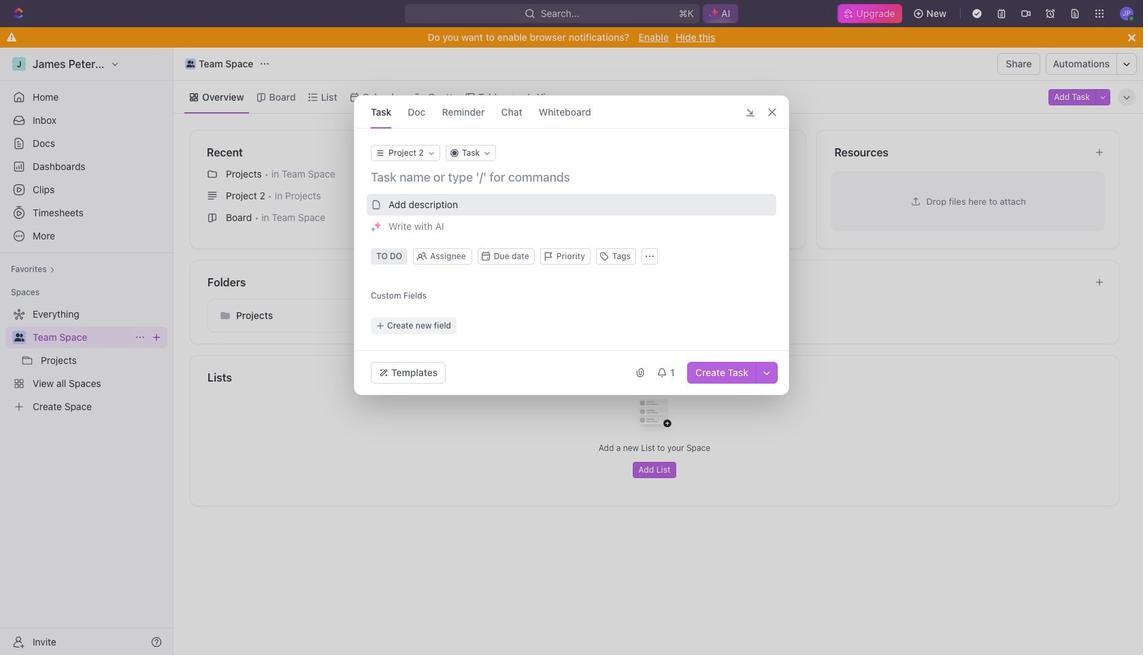 Task type: locate. For each thing, give the bounding box(es) containing it.
dialog
[[354, 95, 790, 396]]

sidebar navigation
[[0, 48, 174, 656]]

user group image
[[186, 61, 195, 67]]

tree
[[5, 304, 167, 418]]



Task type: describe. For each thing, give the bounding box(es) containing it.
no lists icon. image
[[628, 389, 682, 443]]

Task name or type '/' for commands text field
[[371, 170, 776, 186]]

tree inside sidebar navigation
[[5, 304, 167, 418]]

no most used docs image
[[628, 161, 682, 215]]

user group image
[[14, 334, 24, 342]]



Task type: vqa. For each thing, say whether or not it's contained in the screenshot.
Manager
no



